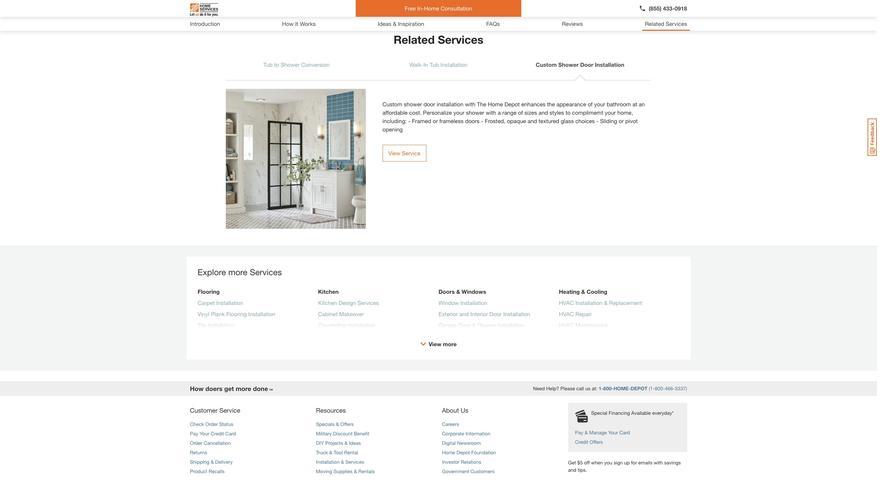 Task type: vqa. For each thing, say whether or not it's contained in the screenshot.
first the 24 from right
no



Task type: describe. For each thing, give the bounding box(es) containing it.
0 vertical spatial order
[[205, 422, 218, 428]]

financing
[[609, 410, 630, 416]]

and up textured
[[539, 109, 548, 116]]

vinyl plank flooring installation link
[[198, 310, 275, 321]]

foundation
[[472, 450, 496, 456]]

1 horizontal spatial of
[[588, 101, 593, 107]]

view service link
[[383, 145, 427, 162]]

hvac installation & replacement
[[559, 300, 642, 306]]

and inside get $5 off when you sign up for emails with savings and tips.
[[568, 467, 577, 473]]

pay & manage your card link
[[575, 430, 630, 436]]

home-
[[614, 386, 631, 392]]

garage door & opener installation link
[[439, 321, 525, 333]]

2 horizontal spatial door
[[581, 61, 594, 68]]

hvac installation & replacement link
[[559, 299, 642, 310]]

opener
[[478, 322, 496, 329]]

pay inside pay & manage your card credit offers
[[575, 430, 584, 436]]

(1-
[[649, 386, 655, 392]]

need help? please call us at: 1-800-home-depot (1-800-466-3337)
[[533, 386, 687, 392]]

view service
[[389, 150, 421, 156]]

service for view service
[[402, 150, 421, 156]]

styles
[[550, 109, 564, 116]]

shipping & delivery link
[[190, 459, 233, 465]]

your up the 'complimemt'
[[594, 101, 605, 107]]

returns link
[[190, 450, 207, 456]]

opening
[[383, 126, 403, 133]]

at
[[633, 101, 638, 107]]

home inside button
[[424, 5, 439, 12]]

feedback link image
[[868, 118, 878, 156]]

free
[[405, 5, 416, 12]]

hvac for hvac repair
[[559, 311, 574, 318]]

1 vertical spatial related services
[[394, 33, 484, 46]]

moving
[[316, 469, 332, 475]]

returns
[[190, 450, 207, 456]]

& down cooling
[[604, 300, 608, 306]]

heating
[[559, 288, 580, 295]]

kitchen for kitchen
[[318, 288, 339, 295]]

government
[[442, 469, 469, 475]]

with inside get $5 off when you sign up for emails with savings and tips.
[[654, 460, 663, 466]]

& left rentals
[[354, 469, 357, 475]]

digital
[[442, 441, 456, 446]]

& inside check order status pay your credit card order cancellation returns shipping & delivery product recalls
[[211, 459, 214, 465]]

get $5 off when you sign up for emails with savings and tips.
[[568, 460, 681, 473]]

including:
[[383, 118, 407, 124]]

3 - from the left
[[597, 118, 599, 124]]

makeover
[[339, 311, 364, 318]]

interior
[[471, 311, 488, 318]]

more for view
[[443, 341, 457, 348]]

specials & offers link
[[316, 422, 354, 428]]

kitchen for kitchen design services
[[318, 300, 337, 306]]

depot inside careers corporate information digital newsroom home depot foundation investor relations government customers
[[457, 450, 470, 456]]

offers inside specials & offers military discount benefit diy projects & ideas truck & tool rental installation & services moving supplies & rentals
[[341, 422, 354, 428]]

product
[[190, 469, 207, 475]]

special
[[591, 410, 608, 416]]

projects
[[325, 441, 343, 446]]

more for explore
[[228, 267, 248, 277]]

home inside careers corporate information digital newsroom home depot foundation investor relations government customers
[[442, 450, 455, 456]]

1 tub from the left
[[264, 61, 273, 68]]

exterior
[[439, 311, 458, 318]]

vinyl plank flooring installation
[[198, 311, 275, 318]]

textured
[[539, 118, 560, 124]]

0 horizontal spatial related
[[394, 33, 435, 46]]

cabinet makeover link
[[318, 310, 364, 321]]

manage
[[589, 430, 607, 436]]

pay inside check order status pay your credit card order cancellation returns shipping & delivery product recalls
[[190, 431, 198, 437]]

explore more services
[[198, 267, 282, 277]]

heating & cooling
[[559, 288, 608, 295]]

free in-home consultation button
[[356, 0, 522, 17]]

& up military discount benefit link
[[336, 422, 339, 428]]

view for view more
[[429, 341, 442, 348]]

rentals
[[358, 469, 375, 475]]

433-
[[663, 5, 675, 12]]

check
[[190, 422, 204, 428]]

hvac for hvac maintenance
[[559, 322, 574, 329]]

shipping
[[190, 459, 209, 465]]

relations
[[461, 459, 482, 465]]

garage door & opener installation
[[439, 322, 525, 329]]

maintenance
[[576, 322, 608, 329]]

(855)
[[649, 5, 662, 12]]

off
[[584, 460, 590, 466]]

2 800- from the left
[[655, 386, 665, 392]]

emails
[[639, 460, 653, 466]]

for
[[631, 460, 637, 466]]

& right the "doors"
[[457, 288, 460, 295]]

range
[[503, 109, 517, 116]]

your inside check order status pay your credit card order cancellation returns shipping & delivery product recalls
[[200, 431, 209, 437]]

ideas inside specials & offers military discount benefit diy projects & ideas truck & tool rental installation & services moving supplies & rentals
[[349, 441, 361, 446]]

rental
[[344, 450, 358, 456]]

available
[[632, 410, 651, 416]]

1 800- from the left
[[604, 386, 614, 392]]

2 - from the left
[[481, 118, 484, 124]]

kitchen design services link
[[318, 299, 379, 310]]

investor
[[442, 459, 460, 465]]

your inside pay & manage your card credit offers
[[609, 430, 618, 436]]

please
[[561, 386, 575, 392]]

it
[[295, 20, 299, 27]]

careers
[[442, 422, 459, 428]]

us
[[586, 386, 591, 392]]

1 vertical spatial order
[[190, 441, 202, 446]]

view more
[[429, 341, 457, 348]]

diy projects & ideas link
[[316, 441, 361, 446]]

hvac repair
[[559, 311, 592, 318]]

get
[[568, 460, 576, 466]]

window installation
[[439, 300, 488, 306]]

1 horizontal spatial ideas
[[378, 20, 392, 27]]

glass
[[561, 118, 574, 124]]

up
[[624, 460, 630, 466]]

check order status link
[[190, 422, 233, 428]]

conversion
[[301, 61, 330, 68]]

1 horizontal spatial flooring
[[227, 311, 247, 318]]

tile installation link
[[198, 321, 235, 333]]

carpet installation link
[[198, 299, 243, 310]]

doors & windows
[[439, 288, 486, 295]]

doors
[[439, 288, 455, 295]]

service for customer service
[[219, 407, 240, 415]]

how for it
[[282, 20, 294, 27]]

inspiration
[[398, 20, 424, 27]]

military
[[316, 431, 332, 437]]

1 shower from the left
[[281, 61, 300, 68]]

vinyl
[[198, 311, 209, 318]]

reviews
[[562, 20, 583, 27]]

card inside check order status pay your credit card order cancellation returns shipping & delivery product recalls
[[225, 431, 236, 437]]

tool
[[334, 450, 343, 456]]

affordable
[[383, 109, 408, 116]]



Task type: locate. For each thing, give the bounding box(es) containing it.
1 horizontal spatial depot
[[505, 101, 520, 107]]

product recalls link
[[190, 469, 225, 475]]

home up a
[[488, 101, 503, 107]]

installation
[[437, 101, 464, 107]]

door
[[424, 101, 435, 107]]

hvac left repair
[[559, 311, 574, 318]]

help?
[[546, 386, 559, 392]]

or down personalize
[[433, 118, 438, 124]]

related services down (855) 433-0918 link
[[645, 20, 687, 27]]

1 horizontal spatial card
[[620, 430, 630, 436]]

2 vertical spatial more
[[236, 385, 251, 393]]

introduction
[[190, 20, 220, 27]]

hvac for hvac installation & replacement
[[559, 300, 574, 306]]

your up the frameless
[[454, 109, 465, 116]]

1 vertical spatial door
[[490, 311, 502, 318]]

466-
[[665, 386, 675, 392]]

your up sliding
[[605, 109, 616, 116]]

benefit
[[354, 431, 370, 437]]

ideas & inspiration
[[378, 20, 424, 27]]

to inside custom shower door installation with the home depot enhances the appearance of your bathroom at an affordable cost. personalize your shower with a range of sizes and styles to complimemt your home, including:   - framed or frameless doors - frosted, opaque and textured glass choices - sliding or pivot opening
[[566, 109, 571, 116]]

and down get
[[568, 467, 577, 473]]

digital newsroom link
[[442, 441, 481, 446]]

credit inside pay & manage your card credit offers
[[575, 439, 589, 445]]

1 horizontal spatial pay
[[575, 430, 584, 436]]

& left inspiration
[[393, 20, 397, 27]]

in
[[424, 61, 428, 68]]

pay up the credit offers link
[[575, 430, 584, 436]]

military discount benefit link
[[316, 431, 370, 437]]

1 horizontal spatial order
[[205, 422, 218, 428]]

1 horizontal spatial shower
[[466, 109, 485, 116]]

0 horizontal spatial custom
[[383, 101, 402, 107]]

800- right depot
[[655, 386, 665, 392]]

framed
[[412, 118, 431, 124]]

hvac
[[559, 300, 574, 306], [559, 311, 574, 318], [559, 322, 574, 329]]

hvac down "hvac repair" link on the bottom of page
[[559, 322, 574, 329]]

installation inside specials & offers military discount benefit diy projects & ideas truck & tool rental installation & services moving supplies & rentals
[[316, 459, 340, 465]]

service down opening
[[402, 150, 421, 156]]

0 vertical spatial how
[[282, 20, 294, 27]]

1 vertical spatial custom
[[383, 101, 402, 107]]

related down inspiration
[[394, 33, 435, 46]]

a
[[498, 109, 501, 116]]

1 horizontal spatial custom
[[536, 61, 557, 68]]

1 - from the left
[[408, 118, 411, 124]]

related down (855)
[[645, 20, 665, 27]]

1 horizontal spatial related services
[[645, 20, 687, 27]]

of up opaque
[[518, 109, 523, 116]]

& up supplies
[[341, 459, 344, 465]]

1 horizontal spatial home
[[442, 450, 455, 456]]

offers inside pay & manage your card credit offers
[[590, 439, 603, 445]]

0 vertical spatial flooring
[[198, 288, 220, 295]]

government customers link
[[442, 469, 495, 475]]

service
[[402, 150, 421, 156], [219, 407, 240, 415]]

shower up doors
[[466, 109, 485, 116]]

offers down manage
[[590, 439, 603, 445]]

& up the credit offers link
[[585, 430, 588, 436]]

1 horizontal spatial tub
[[430, 61, 439, 68]]

walk-in tub installation
[[409, 61, 468, 68]]

1 vertical spatial related
[[394, 33, 435, 46]]

0 horizontal spatial how
[[190, 385, 204, 393]]

0 horizontal spatial with
[[465, 101, 476, 107]]

investor relations link
[[442, 459, 482, 465]]

0 vertical spatial hvac
[[559, 300, 574, 306]]

0 vertical spatial more
[[228, 267, 248, 277]]

1 vertical spatial view
[[429, 341, 442, 348]]

1 vertical spatial with
[[486, 109, 496, 116]]

in-
[[418, 5, 424, 12]]

0 horizontal spatial depot
[[457, 450, 470, 456]]

2 vertical spatial home
[[442, 450, 455, 456]]

0 horizontal spatial tub
[[264, 61, 273, 68]]

frameless
[[440, 118, 464, 124]]

0 vertical spatial kitchen
[[318, 288, 339, 295]]

specials & offers military discount benefit diy projects & ideas truck & tool rental installation & services moving supplies & rentals
[[316, 422, 375, 475]]

0 horizontal spatial to
[[274, 61, 279, 68]]

0 horizontal spatial home
[[424, 5, 439, 12]]

or down 'home,'
[[619, 118, 624, 124]]

0 vertical spatial view
[[389, 150, 400, 156]]

credit
[[211, 431, 224, 437], [575, 439, 589, 445]]

& down interior
[[472, 322, 476, 329]]

cost.
[[409, 109, 422, 116]]

1 horizontal spatial or
[[619, 118, 624, 124]]

1 horizontal spatial view
[[429, 341, 442, 348]]

sliding
[[600, 118, 617, 124]]

window
[[439, 300, 459, 306]]

of up the 'complimemt'
[[588, 101, 593, 107]]

depot up the investor relations link
[[457, 450, 470, 456]]

depot inside custom shower door installation with the home depot enhances the appearance of your bathroom at an affordable cost. personalize your shower with a range of sizes and styles to complimemt your home, including:   - framed or frameless doors - frosted, opaque and textured glass choices - sliding or pivot opening
[[505, 101, 520, 107]]

1 vertical spatial offers
[[590, 439, 603, 445]]

resources
[[316, 407, 346, 415]]

about us
[[442, 407, 469, 415]]

0 vertical spatial related
[[645, 20, 665, 27]]

1 vertical spatial credit
[[575, 439, 589, 445]]

hvac repair link
[[559, 310, 592, 321]]

corporate information link
[[442, 431, 491, 437]]

1 horizontal spatial door
[[490, 311, 502, 318]]

service up status
[[219, 407, 240, 415]]

2 or from the left
[[619, 118, 624, 124]]

credit up cancellation on the left bottom of the page
[[211, 431, 224, 437]]

carpet installation
[[198, 300, 243, 306]]

1 vertical spatial more
[[443, 341, 457, 348]]

0 vertical spatial of
[[588, 101, 593, 107]]

more right get
[[236, 385, 251, 393]]

sign
[[614, 460, 623, 466]]

credit inside check order status pay your credit card order cancellation returns shipping & delivery product recalls
[[211, 431, 224, 437]]

pivot
[[626, 118, 638, 124]]

and down the sizes at the right of the page
[[528, 118, 537, 124]]

0 horizontal spatial offers
[[341, 422, 354, 428]]

with right emails
[[654, 460, 663, 466]]

1 or from the left
[[433, 118, 438, 124]]

bathroom
[[607, 101, 631, 107]]

- left sliding
[[597, 118, 599, 124]]

services inside specials & offers military discount benefit diy projects & ideas truck & tool rental installation & services moving supplies & rentals
[[346, 459, 364, 465]]

1 vertical spatial ideas
[[349, 441, 361, 446]]

do it for you logo image
[[190, 0, 218, 19]]

hvac maintenance
[[559, 322, 608, 329]]

custom for custom shower door installation with the home depot enhances the appearance of your bathroom at an affordable cost. personalize your shower with a range of sizes and styles to complimemt your home, including:   - framed or frameless doors - frosted, opaque and textured glass choices - sliding or pivot opening
[[383, 101, 402, 107]]

home inside custom shower door installation with the home depot enhances the appearance of your bathroom at an affordable cost. personalize your shower with a range of sizes and styles to complimemt your home, including:   - framed or frameless doors - frosted, opaque and textured glass choices - sliding or pivot opening
[[488, 101, 503, 107]]

0 vertical spatial with
[[465, 101, 476, 107]]

walk-
[[409, 61, 424, 68]]

1 vertical spatial shower
[[466, 109, 485, 116]]

sizes
[[525, 109, 537, 116]]

and
[[539, 109, 548, 116], [528, 118, 537, 124], [460, 311, 469, 318], [568, 467, 577, 473]]

personalize
[[423, 109, 452, 116]]

0 vertical spatial credit
[[211, 431, 224, 437]]

credit for order
[[211, 431, 224, 437]]

0 horizontal spatial -
[[408, 118, 411, 124]]

0 horizontal spatial shower
[[281, 61, 300, 68]]

home down digital
[[442, 450, 455, 456]]

0 vertical spatial home
[[424, 5, 439, 12]]

2 hvac from the top
[[559, 311, 574, 318]]

1 horizontal spatial -
[[481, 118, 484, 124]]

shower up cost.
[[404, 101, 422, 107]]

1 horizontal spatial shower
[[559, 61, 579, 68]]

1 vertical spatial flooring
[[227, 311, 247, 318]]

0 vertical spatial related services
[[645, 20, 687, 27]]

1 horizontal spatial credit
[[575, 439, 589, 445]]

1 horizontal spatial to
[[566, 109, 571, 116]]

flooring right plank
[[227, 311, 247, 318]]

0 horizontal spatial service
[[219, 407, 240, 415]]

& inside pay & manage your card credit offers
[[585, 430, 588, 436]]

ideas left inspiration
[[378, 20, 392, 27]]

0 vertical spatial shower
[[404, 101, 422, 107]]

view for view service
[[389, 150, 400, 156]]

complimemt
[[572, 109, 604, 116]]

ideas up rental
[[349, 441, 361, 446]]

home right free at the top of the page
[[424, 5, 439, 12]]

(855) 433-0918
[[649, 5, 687, 12]]

truck & tool rental link
[[316, 450, 358, 456]]

with left the
[[465, 101, 476, 107]]

0 horizontal spatial pay
[[190, 431, 198, 437]]

0 vertical spatial door
[[581, 61, 594, 68]]

appearance
[[557, 101, 587, 107]]

supplies
[[334, 469, 353, 475]]

exterior and interior door installation link
[[439, 310, 531, 321]]

1 horizontal spatial with
[[486, 109, 496, 116]]

2 horizontal spatial with
[[654, 460, 663, 466]]

1 vertical spatial of
[[518, 109, 523, 116]]

and down window installation link on the bottom
[[460, 311, 469, 318]]

0 horizontal spatial flooring
[[198, 288, 220, 295]]

garage
[[439, 322, 457, 329]]

1 vertical spatial home
[[488, 101, 503, 107]]

2 vertical spatial hvac
[[559, 322, 574, 329]]

card inside pay & manage your card credit offers
[[620, 430, 630, 436]]

cabinet makeover
[[318, 311, 364, 318]]

2 tub from the left
[[430, 61, 439, 68]]

(855) 433-0918 link
[[639, 4, 687, 13]]

0 horizontal spatial door
[[459, 322, 471, 329]]

order up returns
[[190, 441, 202, 446]]

0 horizontal spatial shower
[[404, 101, 422, 107]]

1 vertical spatial depot
[[457, 450, 470, 456]]

offers up discount
[[341, 422, 354, 428]]

1 vertical spatial how
[[190, 385, 204, 393]]

0 vertical spatial offers
[[341, 422, 354, 428]]

pay down check
[[190, 431, 198, 437]]

tips.
[[578, 467, 587, 473]]

flooring up carpet
[[198, 288, 220, 295]]

your
[[594, 101, 605, 107], [454, 109, 465, 116], [605, 109, 616, 116]]

0 horizontal spatial order
[[190, 441, 202, 446]]

enhances
[[522, 101, 546, 107]]

your right manage
[[609, 430, 618, 436]]

1 horizontal spatial service
[[402, 150, 421, 156]]

replacement
[[609, 300, 642, 306]]

custom for custom shower door installation
[[536, 61, 557, 68]]

at:
[[592, 386, 598, 392]]

shower
[[281, 61, 300, 68], [559, 61, 579, 68]]

0 horizontal spatial of
[[518, 109, 523, 116]]

- down cost.
[[408, 118, 411, 124]]

explore
[[198, 267, 226, 277]]

800- right at:
[[604, 386, 614, 392]]

how it works
[[282, 20, 316, 27]]

of
[[588, 101, 593, 107], [518, 109, 523, 116]]

customer service
[[190, 407, 240, 415]]

more down the garage
[[443, 341, 457, 348]]

depot
[[631, 386, 648, 392]]

0 vertical spatial ideas
[[378, 20, 392, 27]]

hvac down heating
[[559, 300, 574, 306]]

& left tool
[[329, 450, 333, 456]]

3 hvac from the top
[[559, 322, 574, 329]]

1 hvac from the top
[[559, 300, 574, 306]]

to
[[274, 61, 279, 68], [566, 109, 571, 116]]

installation
[[441, 61, 468, 68], [595, 61, 625, 68], [216, 300, 243, 306], [461, 300, 488, 306], [576, 300, 603, 306], [248, 311, 275, 318], [504, 311, 531, 318], [208, 322, 235, 329], [348, 322, 375, 329], [498, 322, 525, 329], [316, 459, 340, 465]]

exterior and interior door installation
[[439, 311, 531, 318]]

1 vertical spatial to
[[566, 109, 571, 116]]

card down status
[[225, 431, 236, 437]]

1 horizontal spatial your
[[609, 430, 618, 436]]

your up order cancellation link
[[200, 431, 209, 437]]

1 vertical spatial service
[[219, 407, 240, 415]]

0 horizontal spatial or
[[433, 118, 438, 124]]

0 horizontal spatial 800-
[[604, 386, 614, 392]]

home depot foundation link
[[442, 450, 496, 456]]

1-
[[599, 386, 604, 392]]

credit for &
[[575, 439, 589, 445]]

2 vertical spatial with
[[654, 460, 663, 466]]

truck
[[316, 450, 328, 456]]

0 horizontal spatial your
[[200, 431, 209, 437]]

& down discount
[[345, 441, 348, 446]]

offers
[[341, 422, 354, 428], [590, 439, 603, 445]]

how left doers
[[190, 385, 204, 393]]

1 vertical spatial hvac
[[559, 311, 574, 318]]

0 vertical spatial to
[[274, 61, 279, 68]]

depot
[[505, 101, 520, 107], [457, 450, 470, 456]]

0 vertical spatial custom
[[536, 61, 557, 68]]

order up pay your credit card 'link'
[[205, 422, 218, 428]]

an
[[639, 101, 645, 107]]

0 horizontal spatial related services
[[394, 33, 484, 46]]

1 vertical spatial kitchen
[[318, 300, 337, 306]]

custom inside custom shower door installation with the home depot enhances the appearance of your bathroom at an affordable cost. personalize your shower with a range of sizes and styles to complimemt your home, including:   - framed or frameless doors - frosted, opaque and textured glass choices - sliding or pivot opening
[[383, 101, 402, 107]]

& left cooling
[[582, 288, 585, 295]]

2 kitchen from the top
[[318, 300, 337, 306]]

- right doors
[[481, 118, 484, 124]]

more right explore
[[228, 267, 248, 277]]

how for doers
[[190, 385, 204, 393]]

countertop installation link
[[318, 321, 375, 333]]

credit offers link
[[575, 439, 603, 445]]

view down the garage
[[429, 341, 442, 348]]

0 vertical spatial service
[[402, 150, 421, 156]]

2 horizontal spatial -
[[597, 118, 599, 124]]

faqs
[[486, 20, 500, 27]]

1 horizontal spatial related
[[645, 20, 665, 27]]

how left it
[[282, 20, 294, 27]]

with left a
[[486, 109, 496, 116]]

1 horizontal spatial offers
[[590, 439, 603, 445]]

related services up walk-in tub installation
[[394, 33, 484, 46]]

delivery
[[215, 459, 233, 465]]

depot up range at the right of the page
[[505, 101, 520, 107]]

1 kitchen from the top
[[318, 288, 339, 295]]

0 horizontal spatial card
[[225, 431, 236, 437]]

installation & services link
[[316, 459, 364, 465]]

consultation
[[441, 5, 473, 12]]

door
[[581, 61, 594, 68], [490, 311, 502, 318], [459, 322, 471, 329]]

0 horizontal spatial ideas
[[349, 441, 361, 446]]

& up recalls
[[211, 459, 214, 465]]

2 shower from the left
[[559, 61, 579, 68]]

newsroom
[[457, 441, 481, 446]]

corporate
[[442, 431, 464, 437]]

0 horizontal spatial credit
[[211, 431, 224, 437]]

1 horizontal spatial 800-
[[655, 386, 665, 392]]

view down opening
[[389, 150, 400, 156]]

check order status pay your credit card order cancellation returns shipping & delivery product recalls
[[190, 422, 236, 475]]

2 vertical spatial door
[[459, 322, 471, 329]]

credit up $5
[[575, 439, 589, 445]]

tub
[[264, 61, 273, 68], [430, 61, 439, 68]]

0 vertical spatial depot
[[505, 101, 520, 107]]

2 horizontal spatial home
[[488, 101, 503, 107]]

card down the financing
[[620, 430, 630, 436]]

800-
[[604, 386, 614, 392], [655, 386, 665, 392]]



